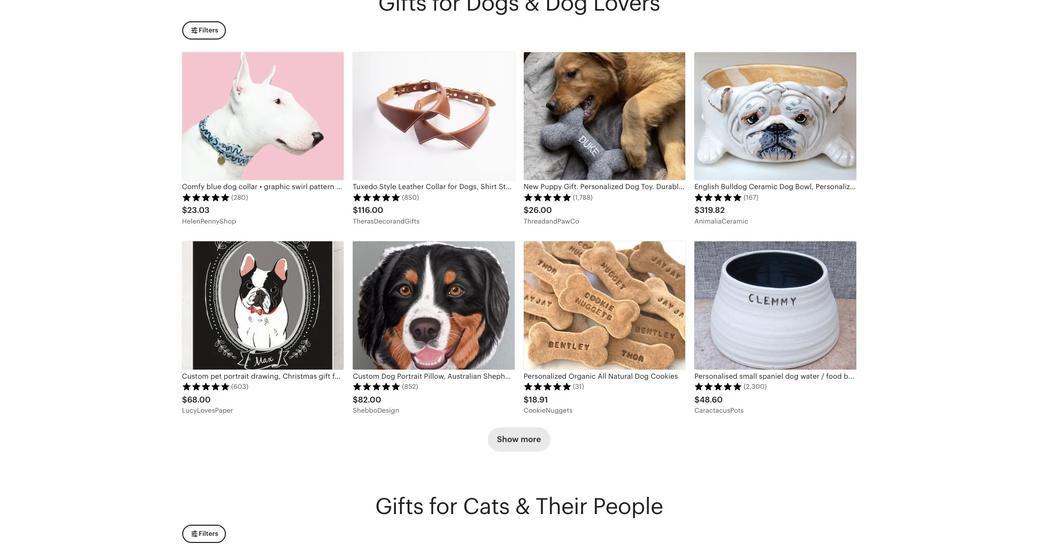 Task type: vqa. For each thing, say whether or not it's contained in the screenshot.


Task type: describe. For each thing, give the bounding box(es) containing it.
english bulldog ceramic dog bowl, personalized dog bowl, personalised dog bowl, gifts for dog lovers, pet gift, custom dog bowl, large image
[[695, 52, 856, 181]]

comfy blue dog collar • graphic swirl pattern necktie
[[182, 183, 361, 191]]

blue
[[207, 183, 221, 191]]

48.60
[[700, 395, 723, 405]]

swirl
[[292, 183, 308, 191]]

1 filters from the top
[[199, 27, 218, 34]]

82.00
[[358, 395, 381, 405]]

0 horizontal spatial personalized
[[524, 372, 567, 381]]

show
[[497, 435, 519, 445]]

2 filters button from the top
[[182, 526, 226, 544]]

tuxedo style leather collar for dogs, shirt style dog collar, italian leather personalized brass hardware, us made, custom doggy collar image
[[353, 52, 515, 181]]

$ for 48.60
[[695, 395, 700, 405]]

68.00
[[187, 395, 211, 405]]

$ 26.00 threadandpawco
[[524, 206, 579, 225]]

(280)
[[231, 194, 248, 202]]

cats
[[463, 494, 510, 520]]

$ for 23.03
[[182, 206, 187, 216]]

cookienuggets
[[524, 407, 573, 415]]

helenpennyshop
[[182, 218, 236, 225]]

$ for 82.00
[[353, 395, 358, 405]]

comfy blue dog collar • graphic swirl pattern necktie image
[[182, 52, 344, 181]]

show more link
[[488, 428, 550, 452]]

18.91
[[529, 395, 548, 405]]

personalized organic all natural dog cookies
[[524, 372, 678, 381]]

5 out of 5 stars image for 48.60
[[695, 383, 742, 391]]

$ for 68.00
[[182, 395, 187, 405]]

natural
[[608, 372, 633, 381]]

therasdecorandgifts
[[353, 218, 420, 225]]

personalised small spaniel dog water / food bowl for long eared dog ears hand thrown wheelthrown handmade stoneware pottery ceramic custom image
[[695, 242, 856, 370]]

$ for 18.91
[[524, 395, 529, 405]]

5 out of 5 stars image for 23.03
[[182, 193, 230, 202]]

$ 68.00 lucylovespaper
[[182, 395, 233, 415]]

for
[[429, 494, 458, 520]]

animaliaceramic
[[695, 218, 748, 225]]

dog for 18.91
[[635, 372, 649, 381]]

0 vertical spatial gifts
[[820, 183, 836, 191]]

$ 23.03 helenpennyshop
[[182, 206, 236, 225]]

&
[[515, 494, 530, 520]]

(850)
[[402, 194, 419, 202]]

2 toy. from the left
[[701, 183, 714, 191]]

116.00
[[358, 206, 383, 216]]

(603)
[[231, 383, 248, 391]]

dog
[[223, 183, 237, 191]]

$ 116.00 therasdecorandgifts
[[353, 206, 420, 225]]

5 out of 5 stars image for 319.82
[[695, 193, 742, 202]]

personalized organic all natural dog cookies image
[[524, 242, 686, 370]]

show more
[[497, 435, 541, 445]]

dog for 26.00
[[626, 183, 639, 191]]

$ for 319.82
[[695, 206, 700, 216]]

319.82
[[700, 206, 725, 216]]

(852)
[[402, 383, 418, 391]]

5 out of 5 stars image for 26.00
[[524, 193, 572, 202]]

cookies
[[651, 372, 678, 381]]



Task type: locate. For each thing, give the bounding box(es) containing it.
$ 319.82 animaliaceramic
[[695, 206, 748, 225]]

gifts right pet
[[820, 183, 836, 191]]

threadandpawco
[[524, 218, 579, 225]]

$ inside $ 48.60 caractacuspots
[[695, 395, 700, 405]]

$ up cookienuggets
[[524, 395, 529, 405]]

1 horizontal spatial gifts
[[820, 183, 836, 191]]

$ for 26.00
[[524, 206, 529, 216]]

people
[[593, 494, 663, 520]]

26.00
[[529, 206, 552, 216]]

2 horizontal spatial toy.
[[747, 183, 760, 191]]

dog left durable
[[626, 183, 639, 191]]

$ up animaliaceramic
[[695, 206, 700, 216]]

new puppy gift. personalized dog toy. durable dog toy. squeaky toy. personalized pet gifts image
[[524, 52, 686, 181]]

1 toy. from the left
[[641, 183, 655, 191]]

$ inside $ 116.00 therasdecorandgifts
[[353, 206, 358, 216]]

$ inside $ 18.91 cookienuggets
[[524, 395, 529, 405]]

filters
[[199, 27, 218, 34], [199, 531, 218, 538]]

$ 82.00 shebbodesign
[[353, 395, 399, 415]]

$ inside $ 82.00 shebbodesign
[[353, 395, 358, 405]]

custom dog portrait  pillow,  australian shepherd pillow , personalized  gift for pet lovers, gift for dog lovers, dog lover gifts, dog dad image
[[353, 242, 515, 370]]

$ down the necktie
[[353, 206, 358, 216]]

caractacuspots
[[695, 407, 744, 415]]

personalized up (1,788)
[[581, 183, 624, 191]]

filters button
[[182, 22, 226, 40], [182, 526, 226, 544]]

5 out of 5 stars image up 48.60
[[695, 383, 742, 391]]

1 vertical spatial gifts
[[375, 494, 424, 520]]

•
[[260, 183, 262, 191]]

dog right durable
[[685, 183, 699, 191]]

0 horizontal spatial toy.
[[641, 183, 655, 191]]

gifts
[[820, 183, 836, 191], [375, 494, 424, 520]]

5 out of 5 stars image up the 18.91
[[524, 383, 572, 391]]

3 toy. from the left
[[747, 183, 760, 191]]

$ up the caractacuspots at the right of the page
[[695, 395, 700, 405]]

gift.
[[564, 183, 579, 191]]

personalized left pet
[[762, 183, 805, 191]]

(167)
[[744, 194, 759, 202]]

$
[[182, 206, 187, 216], [353, 206, 358, 216], [524, 206, 529, 216], [695, 206, 700, 216], [182, 395, 187, 405], [353, 395, 358, 405], [524, 395, 529, 405], [695, 395, 700, 405]]

graphic
[[264, 183, 290, 191]]

$ inside $ 26.00 threadandpawco
[[524, 206, 529, 216]]

$ for 116.00
[[353, 206, 358, 216]]

toy. left durable
[[641, 183, 655, 191]]

personalized
[[581, 183, 624, 191], [762, 183, 805, 191], [524, 372, 567, 381]]

new
[[524, 183, 539, 191]]

gifts left "for"
[[375, 494, 424, 520]]

lucylovespaper
[[182, 407, 233, 415]]

gifts for cats & their people
[[375, 494, 663, 520]]

puppy
[[541, 183, 562, 191]]

toy. left squeaky
[[701, 183, 714, 191]]

5 out of 5 stars image up 319.82
[[695, 193, 742, 202]]

toy.
[[641, 183, 655, 191], [701, 183, 714, 191], [747, 183, 760, 191]]

0 vertical spatial filters button
[[182, 22, 226, 40]]

5 out of 5 stars image for 116.00
[[353, 193, 401, 202]]

2 horizontal spatial personalized
[[762, 183, 805, 191]]

all
[[598, 372, 607, 381]]

2 filters from the top
[[199, 531, 218, 538]]

5 out of 5 stars image for 68.00
[[182, 383, 230, 391]]

more
[[521, 435, 541, 445]]

dog
[[626, 183, 639, 191], [685, 183, 699, 191], [635, 372, 649, 381]]

their
[[536, 494, 588, 520]]

5 out of 5 stars image down puppy
[[524, 193, 572, 202]]

custom pet portrait drawing, christmas gift for dog mom, dog portrait, portrait with name, personalized pet illustration, gift for dog lover image
[[182, 242, 344, 370]]

5 out of 5 stars image up 116.00
[[353, 193, 401, 202]]

squeaky
[[716, 183, 745, 191]]

new puppy gift. personalized dog toy. durable dog toy. squeaky toy. personalized pet gifts
[[524, 183, 836, 191]]

collar
[[239, 183, 258, 191]]

1 vertical spatial filters button
[[182, 526, 226, 544]]

5 out of 5 stars image up 68.00 on the left bottom of the page
[[182, 383, 230, 391]]

organic
[[569, 372, 596, 381]]

1 vertical spatial filters
[[199, 531, 218, 538]]

5 out of 5 stars image down "blue"
[[182, 193, 230, 202]]

$ 18.91 cookienuggets
[[524, 395, 573, 415]]

$ down comfy
[[182, 206, 187, 216]]

5 out of 5 stars image
[[182, 193, 230, 202], [353, 193, 401, 202], [524, 193, 572, 202], [695, 193, 742, 202], [182, 383, 230, 391], [353, 383, 401, 391], [524, 383, 572, 391], [695, 383, 742, 391]]

5 out of 5 stars image for 18.91
[[524, 383, 572, 391]]

(31)
[[573, 383, 584, 391]]

$ inside $ 23.03 helenpennyshop
[[182, 206, 187, 216]]

1 horizontal spatial personalized
[[581, 183, 624, 191]]

5 out of 5 stars image up 82.00
[[353, 383, 401, 391]]

1 horizontal spatial toy.
[[701, 183, 714, 191]]

dog right natural
[[635, 372, 649, 381]]

$ down new
[[524, 206, 529, 216]]

comfy
[[182, 183, 205, 191]]

necktie
[[336, 183, 361, 191]]

pattern
[[310, 183, 334, 191]]

$ up lucylovespaper
[[182, 395, 187, 405]]

personalized up the 18.91
[[524, 372, 567, 381]]

$ inside $ 319.82 animaliaceramic
[[695, 206, 700, 216]]

$ up 'shebbodesign'
[[353, 395, 358, 405]]

(2,300)
[[744, 383, 767, 391]]

$ 48.60 caractacuspots
[[695, 395, 744, 415]]

1 filters button from the top
[[182, 22, 226, 40]]

pet
[[807, 183, 818, 191]]

0 vertical spatial filters
[[199, 27, 218, 34]]

0 horizontal spatial gifts
[[375, 494, 424, 520]]

23.03
[[187, 206, 210, 216]]

toy. up (167)
[[747, 183, 760, 191]]

5 out of 5 stars image for 82.00
[[353, 383, 401, 391]]

$ inside $ 68.00 lucylovespaper
[[182, 395, 187, 405]]

shebbodesign
[[353, 407, 399, 415]]

(1,788)
[[573, 194, 593, 202]]

durable
[[656, 183, 683, 191]]



